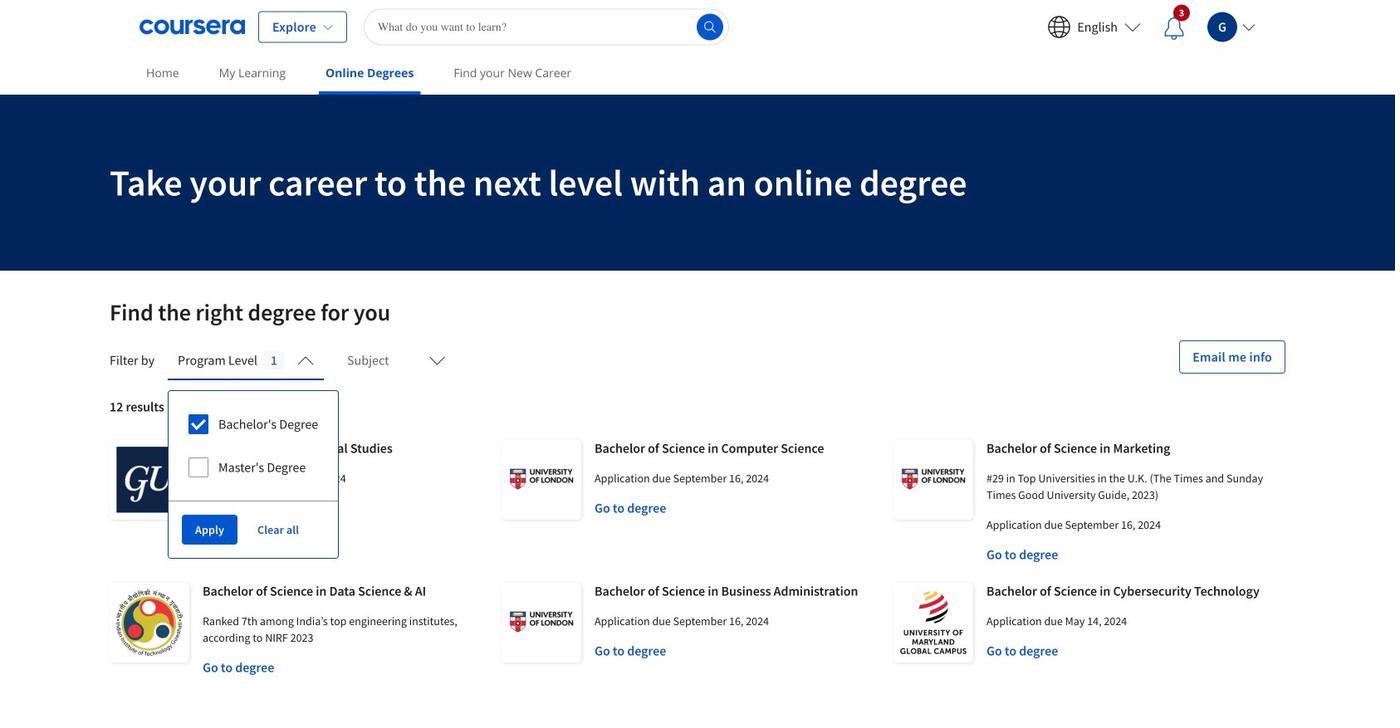 Task type: locate. For each thing, give the bounding box(es) containing it.
university of london image
[[502, 440, 582, 520], [894, 440, 974, 520], [502, 583, 582, 663]]

None search field
[[364, 9, 729, 45]]

coursera image
[[140, 14, 245, 40]]

university of maryland global campus image
[[894, 583, 974, 663]]

options list list box
[[169, 391, 338, 501]]



Task type: describe. For each thing, give the bounding box(es) containing it.
indian institute of technology guwahati image
[[110, 583, 189, 663]]

actions toolbar
[[169, 501, 338, 558]]

georgetown university image
[[110, 440, 189, 520]]



Task type: vqa. For each thing, say whether or not it's contained in the screenshot.
certificate
no



